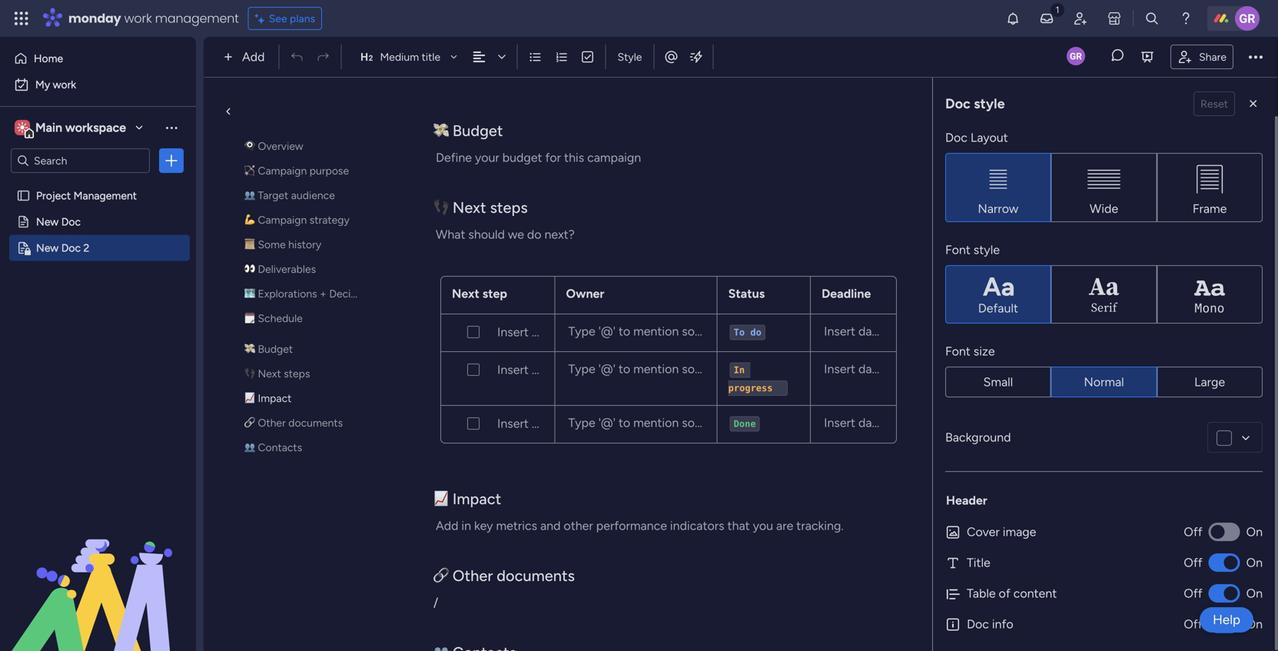 Task type: describe. For each thing, give the bounding box(es) containing it.
0 horizontal spatial 🔗 other documents
[[244, 416, 343, 429]]

1 vertical spatial 👣 next steps
[[244, 367, 310, 380]]

1 horizontal spatial 💸
[[434, 121, 449, 140]]

share button
[[1171, 44, 1234, 69]]

off for info
[[1184, 617, 1203, 632]]

font size
[[946, 344, 995, 359]]

my work link
[[9, 72, 187, 97]]

normal
[[1084, 375, 1125, 389]]

large
[[1195, 375, 1226, 389]]

style for font style
[[974, 243, 1000, 257]]

home
[[34, 52, 63, 65]]

narrow
[[978, 201, 1019, 216]]

doc for doc info
[[967, 617, 989, 632]]

header
[[946, 493, 988, 508]]

0 horizontal spatial 👣
[[244, 367, 255, 380]]

table of content
[[967, 586, 1057, 601]]

project management
[[36, 189, 137, 202]]

2 workspace image from the left
[[17, 119, 28, 136]]

plans
[[290, 12, 315, 25]]

management
[[155, 10, 239, 27]]

off for of
[[1184, 586, 1203, 601]]

board activity image
[[1067, 47, 1086, 65]]

select product image
[[14, 11, 29, 26]]

👥 contacts
[[244, 441, 302, 454]]

status
[[729, 286, 765, 301]]

of
[[999, 586, 1011, 601]]

next step
[[452, 286, 507, 301]]

1 horizontal spatial other
[[453, 566, 493, 585]]

info
[[992, 617, 1014, 632]]

medium
[[380, 50, 419, 63]]

my work
[[35, 78, 76, 91]]

1 horizontal spatial 📈 impact
[[434, 490, 501, 508]]

management
[[73, 189, 137, 202]]

2 on from the top
[[1247, 555, 1263, 570]]

add button
[[218, 45, 274, 69]]

help
[[1213, 612, 1241, 628]]

history
[[288, 238, 322, 251]]

workspace options image
[[164, 120, 179, 135]]

1 image
[[1051, 1, 1065, 18]]

frame
[[1193, 201, 1227, 216]]

💪
[[244, 213, 255, 226]]

workspace
[[65, 120, 126, 135]]

owner
[[566, 286, 605, 301]]

👁‍🗨
[[244, 140, 255, 153]]

audience
[[291, 189, 335, 202]]

step
[[483, 286, 507, 301]]

layout
[[971, 130, 1008, 145]]

invite members image
[[1073, 11, 1089, 26]]

1 horizontal spatial budget
[[453, 121, 503, 140]]

doc info
[[967, 617, 1014, 632]]

main workspace button
[[11, 115, 150, 141]]

0 vertical spatial 🔗
[[244, 416, 255, 429]]

help image
[[1179, 11, 1194, 26]]

wide button
[[1051, 153, 1157, 222]]

see plans
[[269, 12, 315, 25]]

1 horizontal spatial 🔗
[[434, 566, 449, 585]]

1 vertical spatial next
[[452, 286, 480, 301]]

serif
[[1091, 301, 1117, 316]]

style for doc style
[[974, 95, 1005, 112]]

📜
[[244, 238, 255, 251]]

+
[[320, 287, 327, 300]]

title
[[967, 555, 991, 570]]

do
[[751, 327, 762, 338]]

greg robinson image
[[1235, 6, 1260, 31]]

lottie animation element
[[0, 496, 196, 651]]

group for font size
[[946, 367, 1263, 397]]

work for my
[[53, 78, 76, 91]]

numbered list image
[[555, 50, 569, 64]]

2 off from the top
[[1184, 555, 1203, 570]]

0 horizontal spatial 📈 impact
[[244, 392, 292, 405]]

Search in workspace field
[[32, 152, 128, 170]]

medium title
[[380, 50, 441, 63]]

on for image
[[1247, 525, 1263, 539]]

doc for doc layout
[[946, 130, 968, 145]]

0 vertical spatial 👣 next steps
[[434, 198, 528, 217]]

new for new doc
[[36, 215, 59, 228]]

doc up new doc 2
[[61, 215, 81, 228]]

doc left 2
[[61, 241, 81, 254]]

v2 ellipsis image
[[1249, 47, 1263, 67]]

mention image
[[664, 49, 679, 64]]

search everything image
[[1145, 11, 1160, 26]]

in
[[734, 365, 745, 375]]

💪 campaign strategy
[[244, 213, 350, 226]]

style button
[[611, 44, 649, 70]]

progress
[[729, 383, 773, 393]]

large button
[[1157, 367, 1263, 397]]

project
[[36, 189, 71, 202]]

narrow button
[[946, 153, 1051, 222]]

some
[[258, 238, 286, 251]]

to
[[734, 327, 745, 338]]

new doc
[[36, 215, 81, 228]]

small
[[984, 375, 1013, 389]]

my
[[35, 78, 50, 91]]

monday marketplace image
[[1107, 11, 1122, 26]]

2
[[83, 241, 89, 254]]

doc for doc style
[[946, 95, 971, 112]]

default button
[[946, 265, 1051, 324]]

deliverables
[[258, 263, 316, 276]]

share
[[1199, 50, 1227, 63]]

0 horizontal spatial 💸
[[244, 343, 255, 356]]

see
[[269, 12, 287, 25]]

/
[[434, 595, 438, 610]]

0 horizontal spatial budget
[[258, 343, 293, 356]]

home link
[[9, 46, 187, 71]]

group for doc layout
[[946, 153, 1263, 222]]



Task type: locate. For each thing, give the bounding box(es) containing it.
work right monday
[[124, 10, 152, 27]]

font for font size
[[946, 344, 971, 359]]

cover image
[[967, 525, 1037, 539]]

doc left info
[[967, 617, 989, 632]]

content
[[1014, 586, 1057, 601]]

1 vertical spatial 💸 budget
[[244, 343, 293, 356]]

budget
[[453, 121, 503, 140], [258, 343, 293, 356]]

4 on from the top
[[1247, 617, 1263, 632]]

1 vertical spatial documents
[[497, 566, 575, 585]]

public board image
[[16, 188, 31, 203]]

1 horizontal spatial impact
[[453, 490, 501, 508]]

0 horizontal spatial impact
[[258, 392, 292, 405]]

1 horizontal spatial work
[[124, 10, 152, 27]]

0 vertical spatial 👥
[[244, 189, 255, 202]]

0 vertical spatial impact
[[258, 392, 292, 405]]

work for monday
[[124, 10, 152, 27]]

1 vertical spatial budget
[[258, 343, 293, 356]]

deadline
[[822, 286, 871, 301]]

0 vertical spatial style
[[974, 95, 1005, 112]]

group containing small
[[946, 367, 1263, 397]]

💸 down title
[[434, 121, 449, 140]]

0 horizontal spatial work
[[53, 78, 76, 91]]

0 vertical spatial other
[[258, 416, 286, 429]]

1 campaign from the top
[[258, 164, 307, 177]]

2 new from the top
[[36, 241, 59, 254]]

2 font from the top
[[946, 344, 971, 359]]

0 horizontal spatial other
[[258, 416, 286, 429]]

cover
[[967, 525, 1000, 539]]

0 vertical spatial 👣
[[434, 198, 449, 217]]

wide
[[1090, 201, 1119, 216]]

👀 deliverables
[[244, 263, 316, 276]]

0 vertical spatial 📈 impact
[[244, 392, 292, 405]]

🔗 up /
[[434, 566, 449, 585]]

1 👥 from the top
[[244, 189, 255, 202]]

0 vertical spatial budget
[[453, 121, 503, 140]]

notifications image
[[1006, 11, 1021, 26]]

1 off from the top
[[1184, 525, 1203, 539]]

style
[[974, 95, 1005, 112], [974, 243, 1000, 257]]

👥 target audience
[[244, 189, 335, 202]]

new right private board icon
[[36, 241, 59, 254]]

👥 for 👥 contacts
[[244, 441, 255, 454]]

1 vertical spatial 👣
[[244, 367, 255, 380]]

1 horizontal spatial 👣 next steps
[[434, 198, 528, 217]]

0 vertical spatial next
[[453, 198, 486, 217]]

1 horizontal spatial 🔗 other documents
[[434, 566, 575, 585]]

new
[[36, 215, 59, 228], [36, 241, 59, 254]]

0 vertical spatial campaign
[[258, 164, 307, 177]]

campaign for strategy
[[258, 213, 307, 226]]

doc layout
[[946, 130, 1008, 145]]

campaign up "📜 some history"
[[258, 213, 307, 226]]

0 vertical spatial work
[[124, 10, 152, 27]]

👣
[[434, 198, 449, 217], [244, 367, 255, 380]]

image
[[1003, 525, 1037, 539]]

public board image
[[16, 214, 31, 229]]

3 off from the top
[[1184, 586, 1203, 601]]

see plans button
[[248, 7, 322, 30]]

👥 for 👥 target audience
[[244, 189, 255, 202]]

impact
[[258, 392, 292, 405], [453, 490, 501, 508]]

1 workspace image from the left
[[15, 119, 30, 136]]

workspace selection element
[[15, 118, 128, 138]]

📜 some history
[[244, 238, 322, 251]]

1 vertical spatial style
[[974, 243, 1000, 257]]

🔗 other documents up contacts
[[244, 416, 343, 429]]

👥
[[244, 189, 255, 202], [244, 441, 255, 454]]

monday work management
[[68, 10, 239, 27]]

decisions
[[329, 287, 376, 300]]

campaign for purpose
[[258, 164, 307, 177]]

2 group from the top
[[946, 367, 1263, 397]]

table
[[967, 586, 996, 601]]

2 vertical spatial next
[[258, 367, 281, 380]]

0 horizontal spatial 💸 budget
[[244, 343, 293, 356]]

bulleted list image
[[529, 50, 542, 64]]

new right public board image
[[36, 215, 59, 228]]

4 off from the top
[[1184, 617, 1203, 632]]

1 vertical spatial campaign
[[258, 213, 307, 226]]

0 horizontal spatial 🔗
[[244, 416, 255, 429]]

1 vertical spatial work
[[53, 78, 76, 91]]

frame button
[[1157, 153, 1263, 222]]

normal button
[[1051, 367, 1157, 397]]

main workspace
[[35, 120, 126, 135]]

on for of
[[1247, 586, 1263, 601]]

2 campaign from the top
[[258, 213, 307, 226]]

1 horizontal spatial 👣
[[434, 198, 449, 217]]

1 vertical spatial 🔗
[[434, 566, 449, 585]]

background
[[946, 430, 1011, 445]]

on for info
[[1247, 617, 1263, 632]]

overview
[[258, 140, 304, 153]]

in progress
[[729, 365, 784, 393]]

font left size at the bottom of page
[[946, 344, 971, 359]]

0 vertical spatial 📈
[[244, 392, 255, 405]]

lottie animation image
[[0, 496, 196, 651]]

small button
[[946, 367, 1051, 397]]

1 vertical spatial 📈 impact
[[434, 490, 501, 508]]

💸
[[434, 121, 449, 140], [244, 343, 255, 356]]

workspace image
[[15, 119, 30, 136], [17, 119, 28, 136]]

0 horizontal spatial 👣 next steps
[[244, 367, 310, 380]]

2 👥 from the top
[[244, 441, 255, 454]]

0 vertical spatial 🔗 other documents
[[244, 416, 343, 429]]

1 vertical spatial 📈
[[434, 490, 449, 508]]

add
[[242, 50, 265, 64]]

🔗 other documents
[[244, 416, 343, 429], [434, 566, 575, 585]]

👣 next steps
[[434, 198, 528, 217], [244, 367, 310, 380]]

1 vertical spatial 👥
[[244, 441, 255, 454]]

🔗 other documents up /
[[434, 566, 575, 585]]

title
[[422, 50, 441, 63]]

help button
[[1200, 607, 1254, 633]]

1 on from the top
[[1247, 525, 1263, 539]]

list box
[[0, 180, 196, 469]]

1 new from the top
[[36, 215, 59, 228]]

📈 impact
[[244, 392, 292, 405], [434, 490, 501, 508]]

0 horizontal spatial documents
[[288, 416, 343, 429]]

work inside option
[[53, 78, 76, 91]]

1 vertical spatial font
[[946, 344, 971, 359]]

1 vertical spatial other
[[453, 566, 493, 585]]

0 horizontal spatial steps
[[284, 367, 310, 380]]

💸 down 🗓 schedule
[[244, 343, 255, 356]]

1 vertical spatial new
[[36, 241, 59, 254]]

on
[[1247, 525, 1263, 539], [1247, 555, 1263, 570], [1247, 586, 1263, 601], [1247, 617, 1263, 632]]

button padding image
[[1246, 96, 1262, 111]]

font for font style
[[946, 243, 971, 257]]

font style
[[946, 243, 1000, 257]]

contacts
[[258, 441, 302, 454]]

campaign down overview
[[258, 164, 307, 177]]

👥 left target
[[244, 189, 255, 202]]

to do
[[734, 327, 762, 338]]

dynamic values image
[[688, 49, 704, 65]]

🗺 explorations + decisions
[[244, 287, 376, 300]]

👁‍🗨 overview
[[244, 140, 304, 153]]

group
[[946, 153, 1263, 222], [946, 367, 1263, 397]]

style
[[618, 50, 642, 63]]

next
[[453, 198, 486, 217], [452, 286, 480, 301], [258, 367, 281, 380]]

checklist image
[[581, 50, 595, 64]]

1 group from the top
[[946, 153, 1263, 222]]

1 horizontal spatial 📈
[[434, 490, 449, 508]]

1 vertical spatial 💸
[[244, 343, 255, 356]]

0 vertical spatial 💸
[[434, 121, 449, 140]]

🔗
[[244, 416, 255, 429], [434, 566, 449, 585]]

0 vertical spatial new
[[36, 215, 59, 228]]

mono
[[1195, 301, 1225, 316]]

🗺 explorations
[[244, 287, 317, 300]]

target
[[258, 189, 289, 202]]

strategy
[[310, 213, 350, 226]]

size
[[974, 344, 995, 359]]

1 horizontal spatial 💸 budget
[[434, 121, 503, 140]]

0 horizontal spatial 📈
[[244, 392, 255, 405]]

font up default button
[[946, 243, 971, 257]]

👀
[[244, 263, 255, 276]]

option
[[0, 182, 196, 185]]

🗓 schedule
[[244, 312, 303, 325]]

style down narrow
[[974, 243, 1000, 257]]

👥 left contacts
[[244, 441, 255, 454]]

serif group
[[946, 265, 1263, 324]]

1 vertical spatial group
[[946, 367, 1263, 397]]

serif button
[[1051, 265, 1157, 324]]

1 font from the top
[[946, 243, 971, 257]]

0 vertical spatial group
[[946, 153, 1263, 222]]

1 vertical spatial 🔗 other documents
[[434, 566, 575, 585]]

1 vertical spatial impact
[[453, 490, 501, 508]]

my work option
[[9, 72, 187, 97]]

options image
[[164, 153, 179, 168]]

🏹
[[244, 164, 255, 177]]

3 on from the top
[[1247, 586, 1263, 601]]

monday
[[68, 10, 121, 27]]

doc up doc layout
[[946, 95, 971, 112]]

1 horizontal spatial steps
[[490, 198, 528, 217]]

style up "layout"
[[974, 95, 1005, 112]]

new for new doc 2
[[36, 241, 59, 254]]

0 vertical spatial documents
[[288, 416, 343, 429]]

1 horizontal spatial documents
[[497, 566, 575, 585]]

📈
[[244, 392, 255, 405], [434, 490, 449, 508]]

private board image
[[16, 241, 31, 255]]

update feed image
[[1039, 11, 1055, 26]]

mono button
[[1157, 265, 1263, 324]]

doc left "layout"
[[946, 130, 968, 145]]

doc
[[946, 95, 971, 112], [946, 130, 968, 145], [61, 215, 81, 228], [61, 241, 81, 254], [967, 617, 989, 632]]

0 vertical spatial font
[[946, 243, 971, 257]]

off for image
[[1184, 525, 1203, 539]]

new doc 2
[[36, 241, 89, 254]]

0 vertical spatial steps
[[490, 198, 528, 217]]

work right my
[[53, 78, 76, 91]]

🔗 up 👥 contacts
[[244, 416, 255, 429]]

1 vertical spatial steps
[[284, 367, 310, 380]]

group containing narrow
[[946, 153, 1263, 222]]

💸 budget
[[434, 121, 503, 140], [244, 343, 293, 356]]

0 vertical spatial 💸 budget
[[434, 121, 503, 140]]

🏹 campaign purpose
[[244, 164, 349, 177]]

purpose
[[310, 164, 349, 177]]

doc style
[[946, 95, 1005, 112]]

default
[[978, 301, 1019, 316]]

list box containing project management
[[0, 180, 196, 469]]

home option
[[9, 46, 187, 71]]

campaign
[[258, 164, 307, 177], [258, 213, 307, 226]]



Task type: vqa. For each thing, say whether or not it's contained in the screenshot.
the "Filter dashboard by text" search box
no



